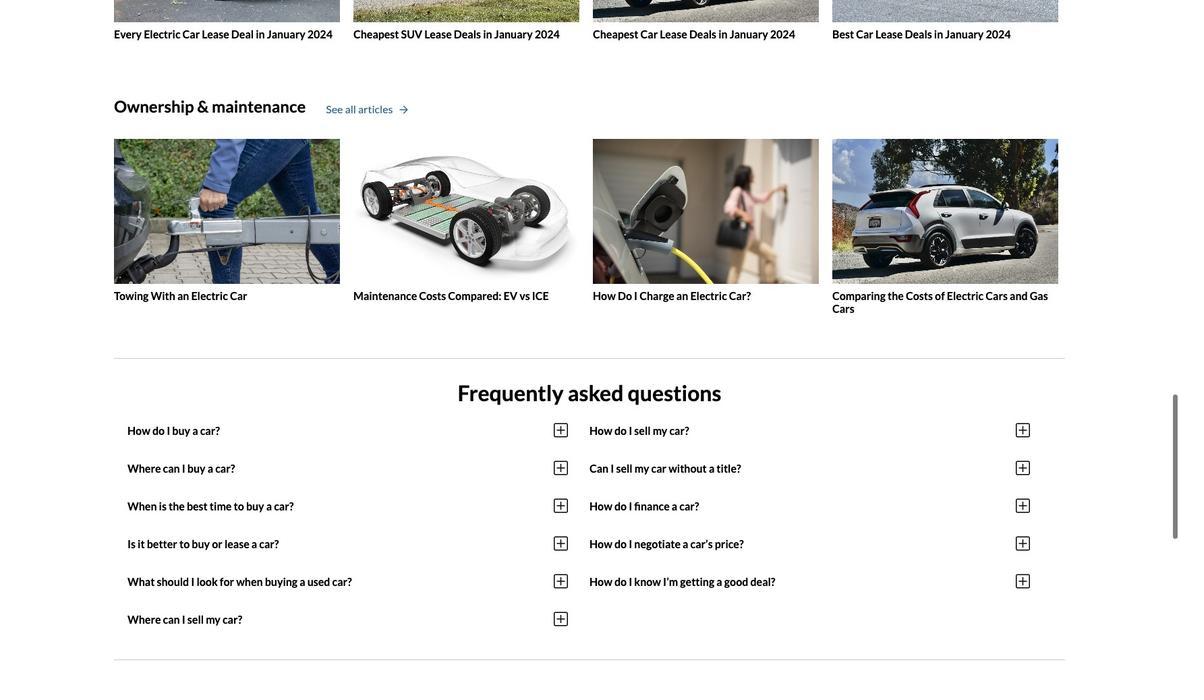 Task type: vqa. For each thing, say whether or not it's contained in the screenshot.
"How do I sell my car?"
yes



Task type: locate. For each thing, give the bounding box(es) containing it.
january down cheapest suv lease deals in january 2024 image
[[494, 28, 533, 41]]

deals for cheapest suv lease deals in january 2024
[[454, 28, 481, 41]]

how do i sell my car? button
[[590, 412, 1030, 450]]

how left do
[[593, 289, 616, 302]]

january right deal
[[267, 28, 305, 41]]

january
[[267, 28, 305, 41], [494, 28, 533, 41], [730, 28, 768, 41], [946, 28, 984, 41]]

1 vertical spatial to
[[179, 538, 190, 551]]

0 horizontal spatial costs
[[419, 289, 446, 302]]

plus square image
[[554, 423, 568, 439], [1016, 423, 1030, 439], [554, 498, 568, 514], [1016, 498, 1030, 514], [554, 574, 568, 590]]

finance
[[635, 500, 670, 513]]

in for best car lease deals in january 2024
[[934, 28, 944, 41]]

deals
[[454, 28, 481, 41], [690, 28, 717, 41], [905, 28, 932, 41]]

buy up where can i buy a car?
[[172, 424, 190, 437]]

plus square image inside how do i sell my car? dropdown button
[[1016, 423, 1030, 439]]

4 lease from the left
[[876, 28, 903, 41]]

2 deals from the left
[[690, 28, 717, 41]]

when is the best time to buy a car?
[[128, 500, 294, 513]]

0 horizontal spatial to
[[179, 538, 190, 551]]

car? right lease
[[259, 538, 279, 551]]

how for how do i know i'm getting a good deal?
[[590, 575, 613, 588]]

cheapest for cheapest car lease deals in january 2024
[[593, 28, 639, 41]]

2 vertical spatial sell
[[187, 613, 204, 626]]

my for how do i sell my car?
[[653, 424, 668, 437]]

sell down look
[[187, 613, 204, 626]]

0 horizontal spatial sell
[[187, 613, 204, 626]]

i up where can i buy a car?
[[167, 424, 170, 437]]

1 horizontal spatial deals
[[690, 28, 717, 41]]

1 costs from the left
[[419, 289, 446, 302]]

where for where can i buy a car?
[[128, 462, 161, 475]]

how for how do i finance a car?
[[590, 500, 613, 513]]

my up car
[[653, 424, 668, 437]]

do
[[152, 424, 165, 437], [615, 424, 627, 437], [615, 500, 627, 513], [615, 538, 627, 551], [615, 575, 627, 588]]

car?
[[200, 424, 220, 437], [670, 424, 689, 437], [215, 462, 235, 475], [274, 500, 294, 513], [680, 500, 699, 513], [259, 538, 279, 551], [332, 575, 352, 588], [223, 613, 242, 626]]

what
[[128, 575, 155, 588]]

how do i negotiate a car's price? button
[[590, 525, 1030, 563]]

1 where from the top
[[128, 462, 161, 475]]

sell
[[635, 424, 651, 437], [616, 462, 633, 475], [187, 613, 204, 626]]

2 horizontal spatial my
[[653, 424, 668, 437]]

my inside dropdown button
[[653, 424, 668, 437]]

deals down cheapest suv lease deals in january 2024 image
[[454, 28, 481, 41]]

frequently asked questions
[[458, 380, 722, 406]]

i left finance
[[629, 500, 632, 513]]

the
[[888, 289, 904, 302], [169, 500, 185, 513]]

do down asked at bottom
[[615, 424, 627, 437]]

how
[[593, 289, 616, 302], [128, 424, 150, 437], [590, 424, 613, 437], [590, 500, 613, 513], [590, 538, 613, 551], [590, 575, 613, 588]]

plus square image inside how do i finance a car? dropdown button
[[1016, 498, 1030, 514]]

do for negotiate
[[615, 538, 627, 551]]

best
[[187, 500, 208, 513]]

4 january from the left
[[946, 28, 984, 41]]

a
[[192, 424, 198, 437], [208, 462, 213, 475], [709, 462, 715, 475], [266, 500, 272, 513], [672, 500, 678, 513], [252, 538, 257, 551], [683, 538, 689, 551], [300, 575, 305, 588], [717, 575, 723, 588]]

lease for best car lease deals in january 2024
[[876, 28, 903, 41]]

electric
[[144, 28, 181, 41], [191, 289, 228, 302], [691, 289, 727, 302], [947, 289, 984, 302]]

car? right finance
[[680, 500, 699, 513]]

vs
[[520, 289, 530, 302]]

in down cheapest car lease deals in january 2024 image
[[719, 28, 728, 41]]

what should i look for when buying a used car?
[[128, 575, 352, 588]]

i left know on the right of the page
[[629, 575, 632, 588]]

my left car
[[635, 462, 649, 475]]

where
[[128, 462, 161, 475], [128, 613, 161, 626]]

plus square image for how do i sell my car?
[[1016, 423, 1030, 439]]

2024 for cheapest car lease deals in january 2024
[[770, 28, 796, 41]]

an right with
[[177, 289, 189, 302]]

&
[[197, 96, 209, 116]]

an
[[177, 289, 189, 302], [677, 289, 689, 302]]

costs inside the comparing the costs of electric cars and gas cars
[[906, 289, 933, 302]]

i for where can i sell my car?
[[182, 613, 185, 626]]

2024 for best car lease deals in january 2024
[[986, 28, 1011, 41]]

deals down best car lease deals in january 2024 image
[[905, 28, 932, 41]]

2 in from the left
[[483, 28, 492, 41]]

do for buy
[[152, 424, 165, 437]]

lease right the suv
[[425, 28, 452, 41]]

can
[[163, 462, 180, 475], [163, 613, 180, 626]]

i for how do i finance a car?
[[629, 500, 632, 513]]

3 lease from the left
[[660, 28, 687, 41]]

i down "how do i buy a car?"
[[182, 462, 185, 475]]

1 horizontal spatial to
[[234, 500, 244, 513]]

plus square image inside when is the best time to buy a car? dropdown button
[[554, 498, 568, 514]]

1 horizontal spatial the
[[888, 289, 904, 302]]

plus square image for how do i know i'm getting a good deal?
[[1016, 574, 1030, 590]]

cars down "comparing"
[[833, 302, 855, 315]]

look
[[197, 575, 218, 588]]

ice
[[532, 289, 549, 302]]

maintenance
[[212, 96, 306, 116]]

is
[[128, 538, 136, 551]]

buy inside dropdown button
[[172, 424, 190, 437]]

sell right can
[[616, 462, 633, 475]]

electric right of
[[947, 289, 984, 302]]

i for how do i charge an electric car?
[[634, 289, 638, 302]]

do left know on the right of the page
[[615, 575, 627, 588]]

2 vertical spatial my
[[206, 613, 221, 626]]

lease for cheapest suv lease deals in january 2024
[[425, 28, 452, 41]]

best
[[833, 28, 854, 41]]

in
[[256, 28, 265, 41], [483, 28, 492, 41], [719, 28, 728, 41], [934, 28, 944, 41]]

costs left 'compared:'
[[419, 289, 446, 302]]

3 january from the left
[[730, 28, 768, 41]]

plus square image inside "how do i buy a car?" dropdown button
[[554, 423, 568, 439]]

maintenance costs compared: ev vs ice image
[[354, 139, 580, 284]]

cheapest car lease deals in january 2024
[[593, 28, 796, 41]]

2 costs from the left
[[906, 289, 933, 302]]

in for cheapest car lease deals in january 2024
[[719, 28, 728, 41]]

1 vertical spatial the
[[169, 500, 185, 513]]

1 horizontal spatial my
[[635, 462, 649, 475]]

deals for cheapest car lease deals in january 2024
[[690, 28, 717, 41]]

0 horizontal spatial deals
[[454, 28, 481, 41]]

towing with an electric car image
[[114, 139, 340, 284]]

what should i look for when buying a used car? button
[[128, 563, 568, 601]]

plus square image inside is it better to buy or lease a car? dropdown button
[[554, 536, 568, 552]]

to right time
[[234, 500, 244, 513]]

plus square image inside how do i negotiate a car's price? dropdown button
[[1016, 536, 1030, 552]]

cars
[[986, 289, 1008, 302], [833, 302, 855, 315]]

1 vertical spatial can
[[163, 613, 180, 626]]

4 2024 from the left
[[986, 28, 1011, 41]]

where inside where can i buy a car? dropdown button
[[128, 462, 161, 475]]

how do i sell my car?
[[590, 424, 689, 437]]

plus square image inside can i sell my car without a title? dropdown button
[[1016, 460, 1030, 477]]

a left good
[[717, 575, 723, 588]]

i for how do i buy a car?
[[167, 424, 170, 437]]

how for how do i buy a car?
[[128, 424, 150, 437]]

january for cheapest car lease deals in january 2024
[[730, 28, 768, 41]]

sell up can i sell my car without a title?
[[635, 424, 651, 437]]

suv
[[401, 28, 423, 41]]

do left finance
[[615, 500, 627, 513]]

1 vertical spatial my
[[635, 462, 649, 475]]

can inside where can i sell my car? dropdown button
[[163, 613, 180, 626]]

2 horizontal spatial sell
[[635, 424, 651, 437]]

how left know on the right of the page
[[590, 575, 613, 588]]

can for buy
[[163, 462, 180, 475]]

my down look
[[206, 613, 221, 626]]

0 horizontal spatial my
[[206, 613, 221, 626]]

4 in from the left
[[934, 28, 944, 41]]

an right charge on the right top
[[677, 289, 689, 302]]

deals for best car lease deals in january 2024
[[905, 28, 932, 41]]

2 lease from the left
[[425, 28, 452, 41]]

to right the 'better' on the bottom left
[[179, 538, 190, 551]]

car
[[183, 28, 200, 41], [641, 28, 658, 41], [856, 28, 874, 41], [230, 289, 247, 302]]

in down cheapest suv lease deals in january 2024 image
[[483, 28, 492, 41]]

1 can from the top
[[163, 462, 180, 475]]

plus square image inside where can i sell my car? dropdown button
[[554, 612, 568, 628]]

0 horizontal spatial an
[[177, 289, 189, 302]]

how do i buy a car? button
[[128, 412, 568, 450]]

2 where from the top
[[128, 613, 161, 626]]

2 january from the left
[[494, 28, 533, 41]]

do left negotiate
[[615, 538, 627, 551]]

plus square image
[[554, 460, 568, 477], [1016, 460, 1030, 477], [554, 536, 568, 552], [1016, 536, 1030, 552], [1016, 574, 1030, 590], [554, 612, 568, 628]]

1 horizontal spatial an
[[677, 289, 689, 302]]

i left look
[[191, 575, 195, 588]]

lease
[[202, 28, 229, 41], [425, 28, 452, 41], [660, 28, 687, 41], [876, 28, 903, 41]]

in right deal
[[256, 28, 265, 41]]

where can i buy a car? button
[[128, 450, 568, 487]]

best car lease deals in january 2024 image
[[833, 0, 1059, 23]]

0 horizontal spatial cars
[[833, 302, 855, 315]]

1 vertical spatial sell
[[616, 462, 633, 475]]

0 vertical spatial can
[[163, 462, 180, 475]]

should
[[157, 575, 189, 588]]

how up where can i buy a car?
[[128, 424, 150, 437]]

0 vertical spatial where
[[128, 462, 161, 475]]

january down best car lease deals in january 2024 image
[[946, 28, 984, 41]]

1 deals from the left
[[454, 28, 481, 41]]

how up can
[[590, 424, 613, 437]]

lease down every electric car lease deal in january 2024 image
[[202, 28, 229, 41]]

do up where can i buy a car?
[[152, 424, 165, 437]]

in down best car lease deals in january 2024 image
[[934, 28, 944, 41]]

deals down cheapest car lease deals in january 2024 image
[[690, 28, 717, 41]]

buy right time
[[246, 500, 264, 513]]

how down can
[[590, 500, 613, 513]]

buy left or at the bottom left
[[192, 538, 210, 551]]

can inside where can i buy a car? dropdown button
[[163, 462, 180, 475]]

2024
[[308, 28, 333, 41], [535, 28, 560, 41], [770, 28, 796, 41], [986, 28, 1011, 41]]

where inside where can i sell my car? dropdown button
[[128, 613, 161, 626]]

electric left car?
[[691, 289, 727, 302]]

where down what
[[128, 613, 161, 626]]

car's
[[691, 538, 713, 551]]

towing with an electric car link
[[114, 139, 340, 302]]

0 vertical spatial the
[[888, 289, 904, 302]]

where up when
[[128, 462, 161, 475]]

a left car's
[[683, 538, 689, 551]]

plus square image for how do i negotiate a car's price?
[[1016, 536, 1030, 552]]

0 horizontal spatial the
[[169, 500, 185, 513]]

how left negotiate
[[590, 538, 613, 551]]

to
[[234, 500, 244, 513], [179, 538, 190, 551]]

1 horizontal spatial cheapest
[[593, 28, 639, 41]]

costs left of
[[906, 289, 933, 302]]

3 2024 from the left
[[770, 28, 796, 41]]

comparing the costs of electric cars and gas cars
[[833, 289, 1048, 315]]

how for how do i sell my car?
[[590, 424, 613, 437]]

plus square image for how do i buy a car?
[[554, 423, 568, 439]]

car? down for
[[223, 613, 242, 626]]

3 in from the left
[[719, 28, 728, 41]]

the right is
[[169, 500, 185, 513]]

3 deals from the left
[[905, 28, 932, 41]]

2 cheapest from the left
[[593, 28, 639, 41]]

negotiate
[[635, 538, 681, 551]]

a up where can i buy a car?
[[192, 424, 198, 437]]

january down cheapest car lease deals in january 2024 image
[[730, 28, 768, 41]]

lease right best
[[876, 28, 903, 41]]

i right do
[[634, 289, 638, 302]]

the right "comparing"
[[888, 289, 904, 302]]

january for cheapest suv lease deals in january 2024
[[494, 28, 533, 41]]

every electric car lease deal in january 2024
[[114, 28, 333, 41]]

2 2024 from the left
[[535, 28, 560, 41]]

good
[[725, 575, 749, 588]]

lease down cheapest car lease deals in january 2024 image
[[660, 28, 687, 41]]

plus square image inside what should i look for when buying a used car? dropdown button
[[554, 574, 568, 590]]

lease for cheapest car lease deals in january 2024
[[660, 28, 687, 41]]

where for where can i sell my car?
[[128, 613, 161, 626]]

ev
[[504, 289, 518, 302]]

can down should
[[163, 613, 180, 626]]

know
[[635, 575, 661, 588]]

plus square image inside where can i buy a car? dropdown button
[[554, 460, 568, 477]]

better
[[147, 538, 177, 551]]

a right finance
[[672, 500, 678, 513]]

1 horizontal spatial costs
[[906, 289, 933, 302]]

car? up where can i buy a car?
[[200, 424, 220, 437]]

buy
[[172, 424, 190, 437], [187, 462, 206, 475], [246, 500, 264, 513], [192, 538, 210, 551]]

2 can from the top
[[163, 613, 180, 626]]

cars left and
[[986, 289, 1008, 302]]

questions
[[628, 380, 722, 406]]

do for know
[[615, 575, 627, 588]]

1 vertical spatial where
[[128, 613, 161, 626]]

sell inside dropdown button
[[635, 424, 651, 437]]

0 vertical spatial to
[[234, 500, 244, 513]]

i right can
[[611, 462, 614, 475]]

i left negotiate
[[629, 538, 632, 551]]

0 vertical spatial my
[[653, 424, 668, 437]]

can down "how do i buy a car?"
[[163, 462, 180, 475]]

i up can i sell my car without a title?
[[629, 424, 632, 437]]

electric right every
[[144, 28, 181, 41]]

0 horizontal spatial cheapest
[[354, 28, 399, 41]]

1 cheapest from the left
[[354, 28, 399, 41]]

how do i finance a car? button
[[590, 487, 1030, 525]]

plus square image for can i sell my car without a title?
[[1016, 460, 1030, 477]]

0 vertical spatial sell
[[635, 424, 651, 437]]

i down should
[[182, 613, 185, 626]]

the inside the comparing the costs of electric cars and gas cars
[[888, 289, 904, 302]]

2 horizontal spatial deals
[[905, 28, 932, 41]]

i
[[634, 289, 638, 302], [167, 424, 170, 437], [629, 424, 632, 437], [182, 462, 185, 475], [611, 462, 614, 475], [629, 500, 632, 513], [629, 538, 632, 551], [191, 575, 195, 588], [629, 575, 632, 588], [182, 613, 185, 626]]

plus square image inside how do i know i'm getting a good deal? dropdown button
[[1016, 574, 1030, 590]]



Task type: describe. For each thing, give the bounding box(es) containing it.
ownership
[[114, 96, 194, 116]]

i for where can i buy a car?
[[182, 462, 185, 475]]

cheapest for cheapest suv lease deals in january 2024
[[354, 28, 399, 41]]

in for cheapest suv lease deals in january 2024
[[483, 28, 492, 41]]

plus square image for when is the best time to buy a car?
[[554, 498, 568, 514]]

see
[[326, 103, 343, 115]]

2 an from the left
[[677, 289, 689, 302]]

a up when is the best time to buy a car?
[[208, 462, 213, 475]]

cheapest car lease deals in january 2024 image
[[593, 0, 819, 23]]

maintenance
[[354, 289, 417, 302]]

with
[[151, 289, 175, 302]]

cheapest suv lease deals in january 2024 link
[[354, 0, 580, 41]]

arrow right image
[[400, 105, 408, 115]]

1 horizontal spatial sell
[[616, 462, 633, 475]]

maintenance costs compared: ev vs ice
[[354, 289, 549, 302]]

my for where can i sell my car?
[[206, 613, 221, 626]]

how for how do i charge an electric car?
[[593, 289, 616, 302]]

how for how do i negotiate a car's price?
[[590, 538, 613, 551]]

a right lease
[[252, 538, 257, 551]]

costs inside maintenance costs compared: ev vs ice link
[[419, 289, 446, 302]]

can i sell my car without a title?
[[590, 462, 741, 475]]

do for sell
[[615, 424, 627, 437]]

how do i know i'm getting a good deal? button
[[590, 563, 1030, 601]]

compared:
[[448, 289, 502, 302]]

a left title?
[[709, 462, 715, 475]]

charge
[[640, 289, 675, 302]]

how do i buy a car?
[[128, 424, 220, 437]]

towing with an electric car
[[114, 289, 247, 302]]

sell for how do i sell my car?
[[635, 424, 651, 437]]

and
[[1010, 289, 1028, 302]]

all
[[345, 103, 356, 115]]

1 in from the left
[[256, 28, 265, 41]]

can i sell my car without a title? button
[[590, 450, 1030, 487]]

car
[[652, 462, 667, 475]]

buying
[[265, 575, 298, 588]]

deal
[[231, 28, 254, 41]]

title?
[[717, 462, 741, 475]]

comparing the costs of electric cars and gas cars image
[[833, 139, 1059, 284]]

1 horizontal spatial cars
[[986, 289, 1008, 302]]

buy up 'best'
[[187, 462, 206, 475]]

used
[[308, 575, 330, 588]]

1 2024 from the left
[[308, 28, 333, 41]]

best car lease deals in january 2024
[[833, 28, 1011, 41]]

how do i charge an electric car? link
[[593, 139, 819, 302]]

every electric car lease deal in january 2024 image
[[114, 0, 340, 23]]

plus square image for is it better to buy or lease a car?
[[554, 536, 568, 552]]

comparing
[[833, 289, 886, 302]]

or
[[212, 538, 223, 551]]

i'm
[[663, 575, 678, 588]]

time
[[210, 500, 232, 513]]

comparing the costs of electric cars and gas cars link
[[833, 139, 1059, 315]]

1 january from the left
[[267, 28, 305, 41]]

do
[[618, 289, 632, 302]]

how do i know i'm getting a good deal?
[[590, 575, 776, 588]]

when
[[128, 500, 157, 513]]

electric inside the comparing the costs of electric cars and gas cars
[[947, 289, 984, 302]]

every electric car lease deal in january 2024 link
[[114, 0, 340, 41]]

to inside when is the best time to buy a car? dropdown button
[[234, 500, 244, 513]]

lease
[[225, 538, 249, 551]]

a left used in the left of the page
[[300, 575, 305, 588]]

frequently
[[458, 380, 564, 406]]

best car lease deals in january 2024 link
[[833, 0, 1059, 41]]

without
[[669, 462, 707, 475]]

when
[[236, 575, 263, 588]]

cheapest suv lease deals in january 2024
[[354, 28, 560, 41]]

plus square image for what should i look for when buying a used car?
[[554, 574, 568, 590]]

is it better to buy or lease a car?
[[128, 538, 279, 551]]

every
[[114, 28, 142, 41]]

plus square image for how do i finance a car?
[[1016, 498, 1030, 514]]

car?
[[729, 289, 751, 302]]

is it better to buy or lease a car? button
[[128, 525, 568, 563]]

1 lease from the left
[[202, 28, 229, 41]]

ownership & maintenance
[[114, 96, 306, 116]]

car? right time
[[274, 500, 294, 513]]

i for how do i sell my car?
[[629, 424, 632, 437]]

do for finance
[[615, 500, 627, 513]]

to inside is it better to buy or lease a car? dropdown button
[[179, 538, 190, 551]]

where can i buy a car?
[[128, 462, 235, 475]]

of
[[935, 289, 945, 302]]

cheapest car lease deals in january 2024 link
[[593, 0, 819, 41]]

1 an from the left
[[177, 289, 189, 302]]

articles
[[358, 103, 393, 115]]

is
[[159, 500, 167, 513]]

how do i charge an electric car? image
[[593, 139, 819, 284]]

the inside dropdown button
[[169, 500, 185, 513]]

car? right used in the left of the page
[[332, 575, 352, 588]]

where can i sell my car? button
[[128, 601, 568, 639]]

how do i charge an electric car?
[[593, 289, 751, 302]]

how do i negotiate a car's price?
[[590, 538, 744, 551]]

price?
[[715, 538, 744, 551]]

see all articles
[[326, 103, 393, 115]]

cheapest suv lease deals in january 2024 image
[[354, 0, 580, 23]]

i for how do i know i'm getting a good deal?
[[629, 575, 632, 588]]

getting
[[680, 575, 715, 588]]

plus square image for where can i sell my car?
[[554, 612, 568, 628]]

towing
[[114, 289, 149, 302]]

how do i finance a car?
[[590, 500, 699, 513]]

can for sell
[[163, 613, 180, 626]]

see all articles link
[[326, 101, 408, 117]]

2024 for cheapest suv lease deals in january 2024
[[535, 28, 560, 41]]

electric right with
[[191, 289, 228, 302]]

can
[[590, 462, 609, 475]]

car? up time
[[215, 462, 235, 475]]

when is the best time to buy a car? button
[[128, 487, 568, 525]]

january for best car lease deals in january 2024
[[946, 28, 984, 41]]

where can i sell my car?
[[128, 613, 242, 626]]

plus square image for where can i buy a car?
[[554, 460, 568, 477]]

it
[[138, 538, 145, 551]]

sell for where can i sell my car?
[[187, 613, 204, 626]]

a right time
[[266, 500, 272, 513]]

asked
[[568, 380, 624, 406]]

i for what should i look for when buying a used car?
[[191, 575, 195, 588]]

i for how do i negotiate a car's price?
[[629, 538, 632, 551]]

car? down questions
[[670, 424, 689, 437]]

for
[[220, 575, 234, 588]]

deal?
[[751, 575, 776, 588]]

gas
[[1030, 289, 1048, 302]]

maintenance costs compared: ev vs ice link
[[354, 139, 580, 302]]



